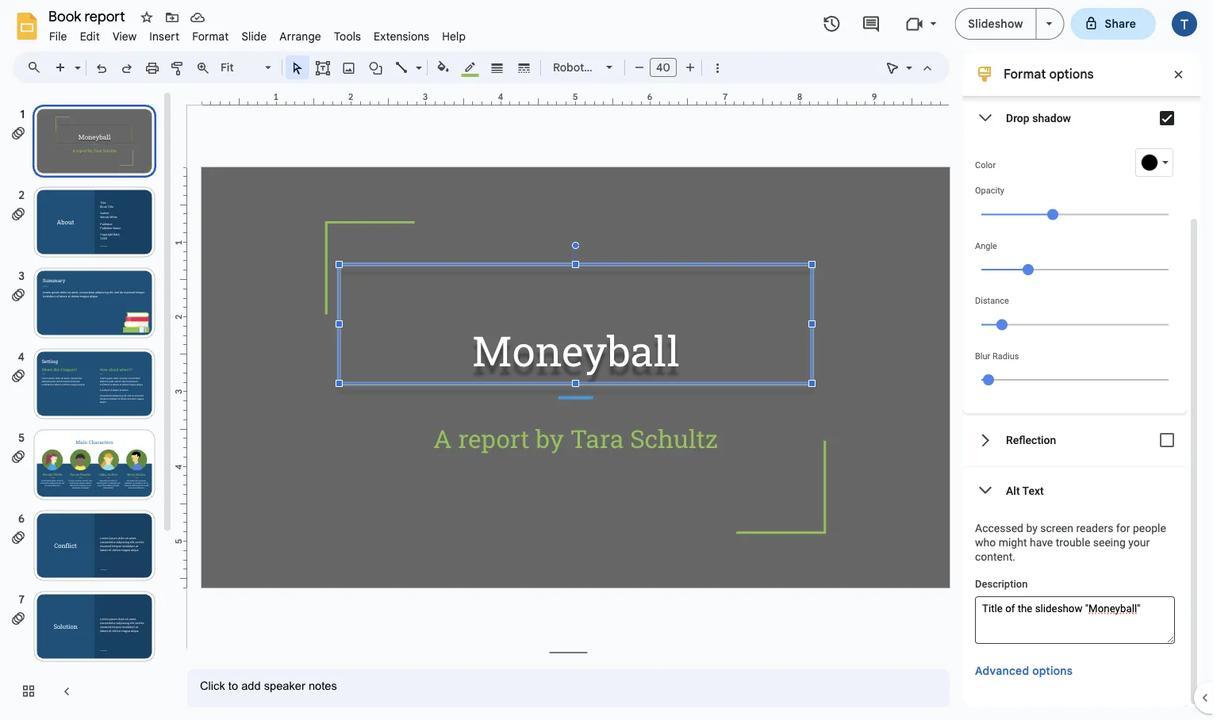 Task type: describe. For each thing, give the bounding box(es) containing it.
menu bar banner
[[0, 0, 1214, 721]]

format options
[[1004, 66, 1094, 82]]

insert
[[149, 29, 180, 43]]

have
[[1030, 536, 1054, 549]]

border weight option
[[489, 56, 507, 79]]

accessed by screen readers for people who might have trouble seeing your content.
[[976, 522, 1167, 564]]

drop shadow
[[1007, 112, 1072, 125]]

view menu item
[[106, 27, 143, 46]]

font list. roboto slab selected. option
[[553, 56, 616, 79]]

alt text
[[1007, 484, 1045, 498]]

options for advanced options
[[1033, 665, 1073, 679]]

help menu item
[[436, 27, 472, 46]]

shape image
[[367, 56, 385, 79]]

advanced options tab
[[976, 663, 1073, 681]]

seeing
[[1094, 536, 1126, 549]]

your
[[1129, 536, 1150, 549]]

distance slider
[[976, 306, 1176, 343]]

help
[[442, 29, 466, 43]]

alt
[[1007, 484, 1021, 498]]

Star checkbox
[[136, 6, 158, 29]]

extensions menu item
[[368, 27, 436, 46]]

blur radius slider
[[976, 361, 1176, 398]]

opacity
[[976, 186, 1005, 196]]

Zoom text field
[[218, 56, 263, 79]]

slide
[[242, 29, 267, 43]]

insert image image
[[340, 56, 358, 79]]

format options application
[[0, 0, 1214, 721]]

blur
[[976, 351, 991, 361]]

new slide with layout image
[[71, 57, 81, 63]]

by
[[1027, 522, 1038, 535]]

drop
[[1007, 112, 1030, 125]]

view
[[113, 29, 137, 43]]

advanced options
[[976, 665, 1073, 679]]

Zoom field
[[216, 56, 279, 80]]

mode and view toolbar
[[880, 52, 941, 83]]

text
[[1023, 484, 1045, 498]]

Description text field
[[976, 597, 1176, 645]]

tools
[[334, 29, 361, 43]]

advanced
[[976, 665, 1030, 679]]

slideshow
[[969, 17, 1024, 31]]

trouble
[[1056, 536, 1091, 549]]

angle slider
[[976, 251, 1176, 287]]

radius
[[993, 351, 1020, 361]]

format for format options
[[1004, 66, 1047, 82]]

format options section
[[963, 52, 1201, 708]]

border color: #8bc34b, close to light green 1 image
[[462, 56, 480, 77]]

opacity image
[[1048, 209, 1059, 220]]

screen
[[1041, 522, 1074, 535]]

distance image
[[997, 320, 1008, 331]]

Menus field
[[20, 56, 55, 79]]

insert menu item
[[143, 27, 186, 46]]

Font size text field
[[651, 58, 676, 77]]

angle
[[976, 241, 998, 251]]

edit menu item
[[74, 27, 106, 46]]

fill color: transparent image
[[435, 56, 453, 77]]

for
[[1117, 522, 1131, 535]]

content.
[[976, 551, 1016, 564]]

angle image
[[1023, 264, 1034, 275]]

share button
[[1071, 8, 1157, 40]]

slideshow button
[[955, 8, 1037, 40]]

who
[[976, 536, 996, 549]]

main toolbar
[[6, 0, 730, 702]]

file
[[49, 29, 67, 43]]



Task type: vqa. For each thing, say whether or not it's contained in the screenshot.
dark green 1 "Cell"
no



Task type: locate. For each thing, give the bounding box(es) containing it.
readers
[[1077, 522, 1114, 535]]

reflection tab
[[963, 414, 1188, 468]]

color
[[976, 160, 996, 170]]

arrange
[[280, 29, 321, 43]]

drop shadow tab
[[963, 91, 1188, 145]]

options inside tab
[[1033, 665, 1073, 679]]

slab
[[593, 60, 616, 74]]

1 vertical spatial format
[[1004, 66, 1047, 82]]

menu bar
[[43, 21, 472, 47]]

Toggle shadow checkbox
[[1152, 102, 1184, 134]]

roboto
[[553, 60, 591, 74]]

blur radius
[[976, 351, 1020, 361]]

menu bar containing file
[[43, 21, 472, 47]]

reflection
[[1007, 434, 1057, 447]]

shadow
[[1033, 112, 1072, 125]]

roboto slab
[[553, 60, 616, 74]]

menu bar inside menu bar banner
[[43, 21, 472, 47]]

share
[[1105, 17, 1137, 31]]

presentation options image
[[1047, 22, 1053, 25]]

opacity slider
[[976, 196, 1176, 232]]

options
[[1050, 66, 1094, 82], [1033, 665, 1073, 679]]

Toggle reflection checkbox
[[1152, 425, 1184, 456]]

format up zoom text field
[[192, 29, 229, 43]]

1 horizontal spatial format
[[1004, 66, 1047, 82]]

Rename text field
[[43, 6, 134, 25]]

slide menu item
[[235, 27, 273, 46]]

1 vertical spatial options
[[1033, 665, 1073, 679]]

navigation inside format options "application"
[[0, 90, 175, 721]]

0 vertical spatial options
[[1050, 66, 1094, 82]]

Font size field
[[650, 58, 684, 81]]

format menu item
[[186, 27, 235, 46]]

options right advanced on the bottom right of page
[[1033, 665, 1073, 679]]

arrange menu item
[[273, 27, 328, 46]]

file menu item
[[43, 27, 74, 46]]

accessed
[[976, 522, 1024, 535]]

format inside menu item
[[192, 29, 229, 43]]

might
[[999, 536, 1028, 549]]

tools menu item
[[328, 27, 368, 46]]

edit
[[80, 29, 100, 43]]

0 horizontal spatial format
[[192, 29, 229, 43]]

distance
[[976, 296, 1010, 306]]

navigation
[[0, 90, 175, 721]]

description
[[976, 579, 1028, 591]]

extensions
[[374, 29, 430, 43]]

0 vertical spatial format
[[192, 29, 229, 43]]

options for format options
[[1050, 66, 1094, 82]]

format for format
[[192, 29, 229, 43]]

format
[[192, 29, 229, 43], [1004, 66, 1047, 82]]

format inside section
[[1004, 66, 1047, 82]]

options up drop shadow tab
[[1050, 66, 1094, 82]]

blur radius image
[[984, 375, 995, 386]]

format up drop
[[1004, 66, 1047, 82]]

border dash option
[[516, 56, 534, 79]]

alt text tab
[[963, 468, 1188, 514]]

toggle reflection image
[[1152, 425, 1184, 456]]

people
[[1134, 522, 1167, 535]]

live pointer settings image
[[903, 57, 913, 63]]



